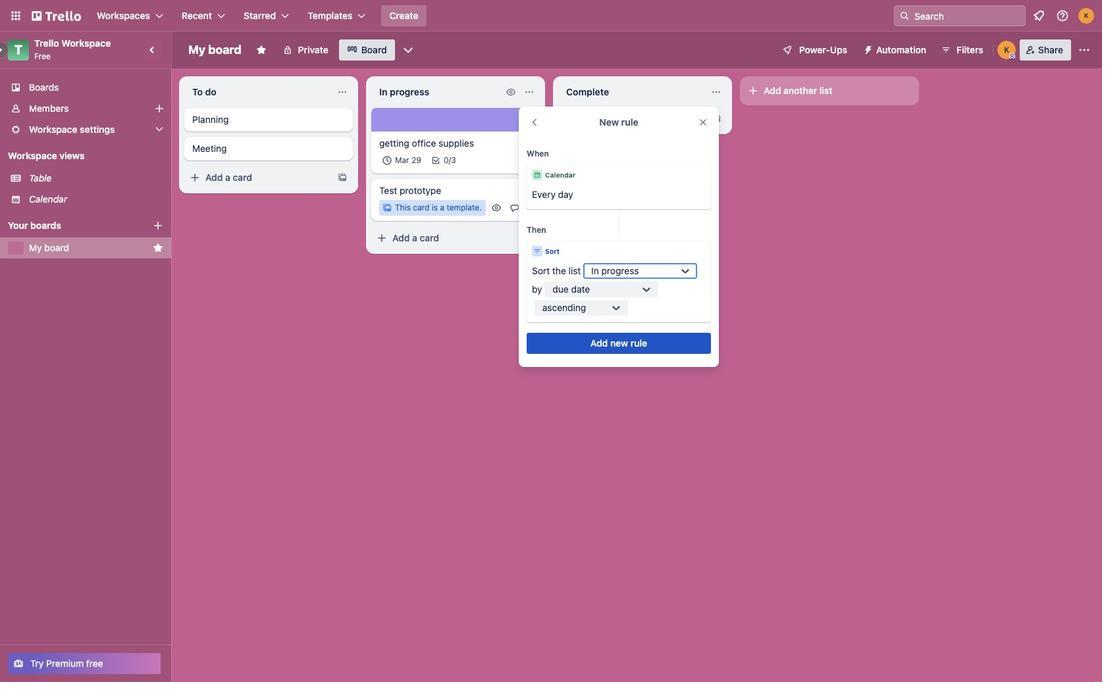 Task type: locate. For each thing, give the bounding box(es) containing it.
0 notifications image
[[1031, 8, 1047, 24]]

To do text field
[[184, 82, 332, 103]]

meeting link
[[192, 142, 345, 155]]

list for sort the list
[[569, 265, 581, 277]]

1 vertical spatial in
[[591, 265, 599, 277]]

add a card down this at the left of page
[[392, 232, 439, 244]]

t link
[[8, 40, 29, 61]]

rule right new
[[631, 338, 647, 349]]

in progress down 'customize views' image
[[379, 86, 429, 97]]

boards
[[30, 220, 61, 231]]

list for add another list
[[820, 85, 833, 96]]

workspace navigation collapse icon image
[[144, 41, 162, 59]]

star or unstar board image
[[256, 45, 266, 55]]

2 vertical spatial add a card button
[[371, 228, 516, 249]]

1 vertical spatial add a card
[[205, 172, 252, 183]]

0 vertical spatial calendar
[[545, 171, 576, 179]]

1 horizontal spatial create from template… image
[[711, 113, 722, 124]]

share button
[[1020, 40, 1071, 61]]

workspace up table
[[8, 150, 57, 161]]

add a card button for in progress
[[371, 228, 516, 249]]

automation button
[[858, 40, 934, 61]]

list right the 'another'
[[820, 85, 833, 96]]

new rule
[[600, 117, 638, 128]]

recent button
[[174, 5, 233, 26]]

0 horizontal spatial calendar
[[29, 194, 67, 205]]

0 horizontal spatial kendallparks02 (kendallparks02) image
[[997, 41, 1016, 59]]

my board down recent 'dropdown button' on the left top of page
[[188, 43, 241, 57]]

date
[[571, 284, 590, 295]]

in
[[379, 86, 388, 97], [591, 265, 599, 277]]

add a card button for to do
[[184, 167, 329, 188]]

0 vertical spatial in progress
[[379, 86, 429, 97]]

0 horizontal spatial list
[[569, 265, 581, 277]]

0 vertical spatial add a card button
[[558, 108, 703, 129]]

1 horizontal spatial list
[[820, 85, 833, 96]]

workspace views
[[8, 150, 85, 161]]

workspace
[[61, 38, 111, 49], [29, 124, 77, 135], [8, 150, 57, 161]]

new
[[600, 117, 619, 128]]

1 vertical spatial add a card button
[[184, 167, 329, 188]]

test
[[379, 185, 397, 196]]

1 vertical spatial board
[[44, 242, 69, 254]]

add a card button
[[558, 108, 703, 129], [184, 167, 329, 188], [371, 228, 516, 249]]

members link
[[0, 98, 171, 119]]

1 vertical spatial in progress
[[591, 265, 639, 277]]

2 vertical spatial workspace
[[8, 150, 57, 161]]

test prototype link
[[379, 184, 532, 198]]

0
[[444, 155, 449, 165]]

create from template… image
[[524, 233, 535, 244]]

add a card button down complete text box
[[558, 108, 703, 129]]

workspace for views
[[8, 150, 57, 161]]

in down board
[[379, 86, 388, 97]]

members
[[29, 103, 69, 114]]

every
[[532, 189, 556, 200]]

1 horizontal spatial my
[[188, 43, 206, 57]]

workspaces
[[97, 10, 150, 21]]

board down boards
[[44, 242, 69, 254]]

calendar
[[545, 171, 576, 179], [29, 194, 67, 205]]

0 horizontal spatial add a card button
[[184, 167, 329, 188]]

workspace down members
[[29, 124, 77, 135]]

progress inside text field
[[390, 86, 429, 97]]

1 vertical spatial rule
[[631, 338, 647, 349]]

0 horizontal spatial in
[[379, 86, 388, 97]]

add left the 'another'
[[764, 85, 781, 96]]

another
[[784, 85, 817, 96]]

your boards
[[8, 220, 61, 231]]

0 horizontal spatial create from template… image
[[337, 173, 348, 183]]

board left star or unstar board image
[[208, 43, 241, 57]]

1 horizontal spatial progress
[[602, 265, 639, 277]]

list inside button
[[820, 85, 833, 96]]

0 vertical spatial workspace
[[61, 38, 111, 49]]

0 horizontal spatial in progress
[[379, 86, 429, 97]]

supplies
[[439, 138, 474, 149]]

my board down boards
[[29, 242, 69, 254]]

calendar link
[[29, 193, 163, 206]]

1 horizontal spatial kendallparks02 (kendallparks02) image
[[1079, 8, 1094, 24]]

the
[[552, 265, 566, 277]]

t
[[14, 42, 23, 57]]

card
[[607, 113, 626, 124], [233, 172, 252, 183], [413, 203, 430, 213], [420, 232, 439, 244]]

getting
[[379, 138, 409, 149]]

this member is an admin of this board. image
[[1009, 53, 1015, 59]]

add for add a card button related to to do
[[205, 172, 223, 183]]

planning link
[[192, 113, 345, 126]]

1 horizontal spatial in progress
[[591, 265, 639, 277]]

progress down 'customize views' image
[[390, 86, 429, 97]]

progress
[[390, 86, 429, 97], [602, 265, 639, 277]]

try
[[30, 659, 44, 670]]

my down the 'recent'
[[188, 43, 206, 57]]

1 vertical spatial create from template… image
[[337, 173, 348, 183]]

in progress inside text field
[[379, 86, 429, 97]]

kendallparks02 (kendallparks02) image right the open information menu 'image'
[[1079, 8, 1094, 24]]

in right the
[[591, 265, 599, 277]]

board
[[361, 44, 387, 55]]

add a card down complete
[[579, 113, 626, 124]]

my down your boards
[[29, 242, 42, 254]]

Complete text field
[[558, 82, 706, 103]]

1 vertical spatial list
[[569, 265, 581, 277]]

0 horizontal spatial progress
[[390, 86, 429, 97]]

recent
[[182, 10, 212, 21]]

0 vertical spatial progress
[[390, 86, 429, 97]]

list
[[820, 85, 833, 96], [569, 265, 581, 277]]

create button
[[382, 5, 426, 26]]

add down this at the left of page
[[392, 232, 410, 244]]

kendallparks02 (kendallparks02) image
[[1079, 8, 1094, 24], [997, 41, 1016, 59]]

calendar down table
[[29, 194, 67, 205]]

private
[[298, 44, 328, 55]]

sort left the
[[532, 265, 550, 277]]

1 vertical spatial progress
[[602, 265, 639, 277]]

2 vertical spatial add a card
[[392, 232, 439, 244]]

test prototype
[[379, 185, 441, 196]]

add new rule button
[[527, 333, 711, 354]]

1 vertical spatial my board
[[29, 242, 69, 254]]

1 vertical spatial sort
[[532, 265, 550, 277]]

1 horizontal spatial board
[[208, 43, 241, 57]]

card down is
[[420, 232, 439, 244]]

0 vertical spatial add a card
[[579, 113, 626, 124]]

In progress text field
[[371, 82, 503, 103]]

rule right the new
[[621, 117, 638, 128]]

sort
[[545, 248, 560, 255], [532, 265, 550, 277]]

kendallparks02 (kendallparks02) image right the filters
[[997, 41, 1016, 59]]

rule
[[621, 117, 638, 128], [631, 338, 647, 349]]

0 vertical spatial sort
[[545, 248, 560, 255]]

0 horizontal spatial add a card
[[205, 172, 252, 183]]

0 horizontal spatial board
[[44, 242, 69, 254]]

add a card for in progress
[[392, 232, 439, 244]]

1 horizontal spatial add a card button
[[371, 228, 516, 249]]

show menu image
[[1078, 43, 1091, 57]]

1 horizontal spatial my board
[[188, 43, 241, 57]]

1 horizontal spatial in
[[591, 265, 599, 277]]

workspace inside popup button
[[29, 124, 77, 135]]

sort the list
[[532, 265, 581, 277]]

create from template… image
[[711, 113, 722, 124], [337, 173, 348, 183]]

add inside button
[[764, 85, 781, 96]]

add a card button down this card is a template.
[[371, 228, 516, 249]]

add
[[764, 85, 781, 96], [579, 113, 597, 124], [205, 172, 223, 183], [392, 232, 410, 244], [591, 338, 608, 349]]

1 horizontal spatial add a card
[[392, 232, 439, 244]]

0 vertical spatial rule
[[621, 117, 638, 128]]

boards
[[29, 82, 59, 93]]

0 horizontal spatial my
[[29, 242, 42, 254]]

add left new
[[591, 338, 608, 349]]

calendar up day
[[545, 171, 576, 179]]

private button
[[274, 40, 336, 61]]

add a card button down the meeting link
[[184, 167, 329, 188]]

complete
[[566, 86, 609, 97]]

office
[[412, 138, 436, 149]]

progress right the
[[602, 265, 639, 277]]

power-ups
[[799, 44, 847, 55]]

sort up sort the list
[[545, 248, 560, 255]]

board
[[208, 43, 241, 57], [44, 242, 69, 254]]

in progress right the
[[591, 265, 639, 277]]

0 vertical spatial in
[[379, 86, 388, 97]]

this
[[395, 203, 411, 213]]

1 horizontal spatial calendar
[[545, 171, 576, 179]]

add a card down 'meeting'
[[205, 172, 252, 183]]

add for add a card button related to in progress
[[392, 232, 410, 244]]

card down the meeting link
[[233, 172, 252, 183]]

1 vertical spatial workspace
[[29, 124, 77, 135]]

0 vertical spatial list
[[820, 85, 833, 96]]

a right is
[[440, 203, 444, 213]]

workspace settings button
[[0, 119, 171, 140]]

add down 'meeting'
[[205, 172, 223, 183]]

workspace for settings
[[29, 124, 77, 135]]

0 vertical spatial my
[[188, 43, 206, 57]]

list right the
[[569, 265, 581, 277]]

0 vertical spatial board
[[208, 43, 241, 57]]

0 vertical spatial kendallparks02 (kendallparks02) image
[[1079, 8, 1094, 24]]

workspace right the trello
[[61, 38, 111, 49]]

add board image
[[153, 221, 163, 231]]

0 vertical spatial my board
[[188, 43, 241, 57]]

board inside text field
[[208, 43, 241, 57]]

my board
[[188, 43, 241, 57], [29, 242, 69, 254]]

a
[[599, 113, 604, 124], [225, 172, 230, 183], [440, 203, 444, 213], [412, 232, 417, 244]]

0 horizontal spatial my board
[[29, 242, 69, 254]]

3
[[451, 155, 456, 165]]

my
[[188, 43, 206, 57], [29, 242, 42, 254]]

customize views image
[[402, 43, 415, 57]]

by
[[532, 284, 542, 295]]

trello workspace link
[[34, 38, 111, 49]]

a down complete
[[599, 113, 604, 124]]

add another list
[[764, 85, 833, 96]]



Task type: vqa. For each thing, say whether or not it's contained in the screenshot.
the day
yes



Task type: describe. For each thing, give the bounding box(es) containing it.
sort for sort
[[545, 248, 560, 255]]

try premium free
[[30, 659, 103, 670]]

prototype
[[400, 185, 441, 196]]

templates button
[[300, 5, 374, 26]]

1 vertical spatial calendar
[[29, 194, 67, 205]]

due date
[[553, 284, 590, 295]]

table
[[29, 173, 52, 184]]

try premium free button
[[8, 654, 161, 675]]

getting office supplies
[[379, 138, 474, 149]]

add inside button
[[591, 338, 608, 349]]

add new rule
[[591, 338, 647, 349]]

your boards with 1 items element
[[8, 218, 133, 234]]

power-
[[799, 44, 830, 55]]

my board link
[[29, 242, 148, 255]]

to
[[192, 86, 203, 97]]

starred button
[[236, 5, 297, 26]]

workspace inside trello workspace free
[[61, 38, 111, 49]]

open information menu image
[[1056, 9, 1069, 22]]

getting office supplies link
[[379, 137, 532, 150]]

a down this card is a template.
[[412, 232, 417, 244]]

then
[[527, 225, 546, 235]]

0 vertical spatial create from template… image
[[711, 113, 722, 124]]

mar 29
[[395, 155, 421, 165]]

settings
[[80, 124, 115, 135]]

sm image
[[858, 40, 876, 58]]

1 vertical spatial my
[[29, 242, 42, 254]]

a down 'meeting'
[[225, 172, 230, 183]]

switch to… image
[[9, 9, 22, 22]]

templates
[[308, 10, 353, 21]]

workspaces button
[[89, 5, 171, 26]]

Mar 29 checkbox
[[379, 153, 425, 169]]

2 horizontal spatial add a card button
[[558, 108, 703, 129]]

create
[[389, 10, 418, 21]]

filters button
[[937, 40, 988, 61]]

board link
[[339, 40, 395, 61]]

when
[[527, 149, 549, 159]]

add another list button
[[740, 76, 919, 105]]

is
[[432, 203, 438, 213]]

new
[[610, 338, 628, 349]]

workspace settings
[[29, 124, 115, 135]]

starred
[[244, 10, 276, 21]]

ups
[[830, 44, 847, 55]]

back to home image
[[32, 5, 81, 26]]

ascending
[[542, 302, 586, 313]]

my inside text field
[[188, 43, 206, 57]]

free
[[86, 659, 103, 670]]

0 / 3
[[444, 155, 456, 165]]

do
[[205, 86, 217, 97]]

boards link
[[0, 77, 171, 98]]

add a card for to do
[[205, 172, 252, 183]]

add left the new
[[579, 113, 597, 124]]

29
[[412, 155, 421, 165]]

starred icon image
[[153, 243, 163, 254]]

day
[[558, 189, 573, 200]]

this card is a template.
[[395, 203, 482, 213]]

every day
[[532, 189, 573, 200]]

trello
[[34, 38, 59, 49]]

card left is
[[413, 203, 430, 213]]

planning
[[192, 114, 229, 125]]

1 vertical spatial kendallparks02 (kendallparks02) image
[[997, 41, 1016, 59]]

share
[[1038, 44, 1063, 55]]

filters
[[957, 44, 984, 55]]

search image
[[900, 11, 910, 21]]

Search field
[[910, 6, 1025, 26]]

free
[[34, 51, 51, 61]]

meeting
[[192, 143, 227, 154]]

rule inside button
[[631, 338, 647, 349]]

template.
[[447, 203, 482, 213]]

in inside in progress text field
[[379, 86, 388, 97]]

my board inside text field
[[188, 43, 241, 57]]

views
[[59, 150, 85, 161]]

/
[[449, 155, 451, 165]]

card down complete text box
[[607, 113, 626, 124]]

mar
[[395, 155, 409, 165]]

table link
[[29, 172, 163, 185]]

sort for sort the list
[[532, 265, 550, 277]]

premium
[[46, 659, 84, 670]]

2 horizontal spatial add a card
[[579, 113, 626, 124]]

add for add another list button
[[764, 85, 781, 96]]

power-ups button
[[773, 40, 855, 61]]

Board name text field
[[182, 40, 248, 61]]

1
[[523, 203, 526, 213]]

primary element
[[0, 0, 1102, 32]]

due
[[553, 284, 569, 295]]

your
[[8, 220, 28, 231]]

automation
[[876, 44, 927, 55]]

to do
[[192, 86, 217, 97]]

trello workspace free
[[34, 38, 111, 61]]



